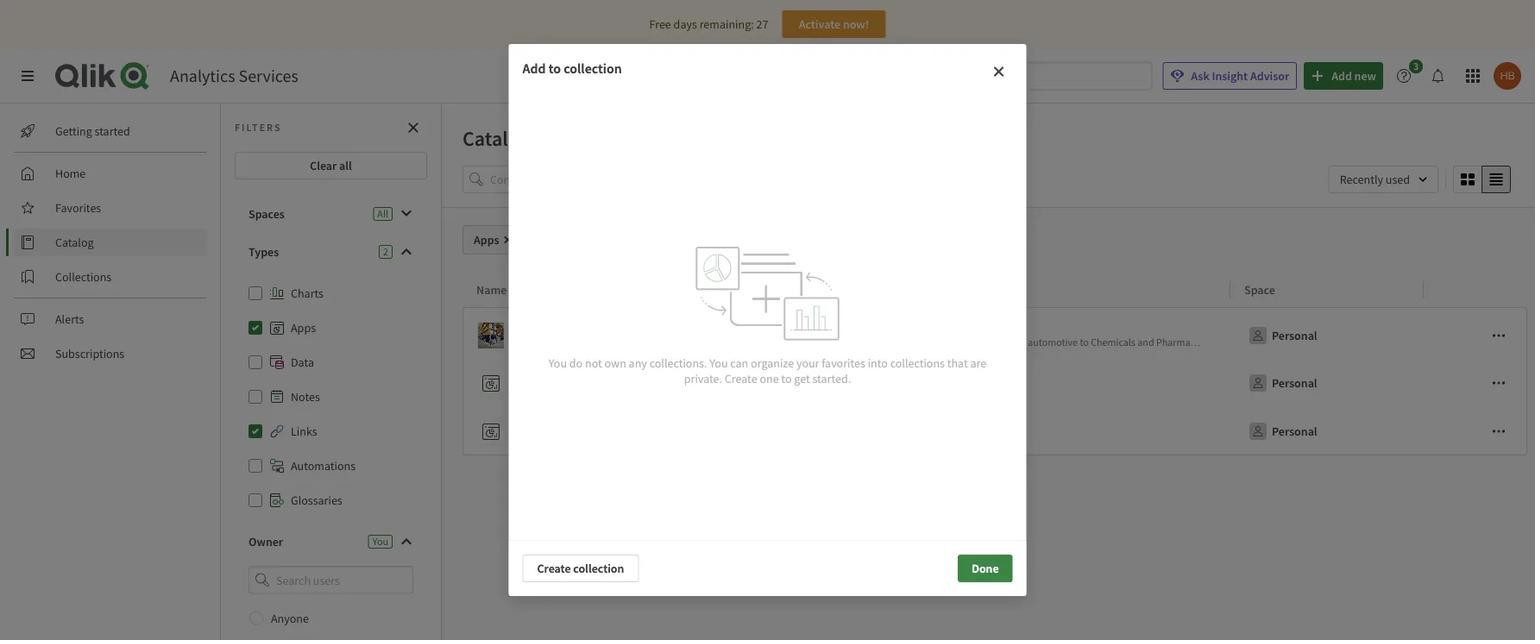 Task type: locate. For each thing, give the bounding box(es) containing it.
system.
[[1379, 336, 1412, 349]]

clear for bottom 'clear all' button
[[720, 232, 746, 248]]

catalog up content search text box
[[463, 125, 530, 151]]

and
[[1009, 336, 1026, 349], [1138, 336, 1154, 349]]

1 horizontal spatial from
[[1314, 336, 1335, 349]]

to inside button
[[1080, 336, 1089, 349]]

2 vertical spatial personal button
[[1244, 418, 1321, 445]]

procurement application from a global holding company. the daughter companies are active in electronic products and automotive to chemicals and pharmaceutical etc. the data comes from a sap bw system. button
[[477, 318, 1412, 353]]

1 horizontal spatial apps
[[474, 232, 499, 248]]

2 vertical spatial personal
[[1272, 424, 1317, 439]]

0 vertical spatial clear all
[[310, 158, 352, 173]]

1 horizontal spatial a
[[1337, 336, 1342, 349]]

apps up data
[[291, 320, 316, 336]]

clear
[[310, 158, 337, 173], [720, 232, 746, 248]]

sap
[[1344, 336, 1361, 349]]

1 vertical spatial all
[[749, 232, 762, 248]]

filters region
[[442, 162, 1535, 207]]

cell
[[1424, 307, 1528, 359], [1424, 359, 1528, 407], [1424, 407, 1528, 456]]

1 horizontal spatial clear
[[720, 232, 746, 248]]

products
[[969, 336, 1007, 349]]

1 vertical spatial personal button
[[1244, 369, 1321, 397]]

apps up name
[[474, 232, 499, 248]]

1 vertical spatial collection
[[573, 561, 624, 576]]

ask insight advisor button
[[1163, 62, 1297, 90]]

add to collection
[[522, 60, 622, 77]]

collection
[[564, 60, 622, 77], [573, 561, 624, 576]]

2 personal cell from the top
[[1230, 359, 1424, 407]]

getting
[[55, 123, 92, 139]]

a left global
[[644, 336, 650, 349]]

catalog
[[463, 125, 530, 151], [55, 235, 94, 250]]

favorites
[[822, 355, 865, 371]]

0 horizontal spatial are
[[869, 336, 883, 349]]

0 horizontal spatial clear
[[310, 158, 337, 173]]

holding
[[681, 336, 714, 349]]

1 personal from the top
[[1272, 328, 1317, 343]]

3 personal from the top
[[1272, 424, 1317, 439]]

you for you do not own any collections. you can organize your favorites into collections that are private. create one to get started.
[[549, 355, 567, 371]]

done
[[972, 561, 999, 576]]

1 a from the left
[[644, 336, 650, 349]]

1 personal button from the top
[[1244, 322, 1321, 349]]

to
[[549, 60, 561, 77], [1080, 336, 1089, 349], [781, 371, 792, 386]]

1 personal cell from the top
[[1230, 307, 1424, 359]]

apps
[[474, 232, 499, 248], [291, 320, 316, 336]]

0 horizontal spatial a
[[644, 336, 650, 349]]

2
[[383, 245, 388, 258]]

1 horizontal spatial clear all
[[720, 232, 762, 248]]

to left get
[[781, 371, 792, 386]]

0 vertical spatial clear all button
[[235, 152, 427, 179]]

that
[[947, 355, 968, 371]]

0 vertical spatial personal button
[[1244, 322, 1321, 349]]

0 horizontal spatial and
[[1009, 336, 1026, 349]]

catalog down favorites
[[55, 235, 94, 250]]

0 vertical spatial are
[[869, 336, 883, 349]]

0 vertical spatial personal
[[1272, 328, 1317, 343]]

personal cell
[[1230, 307, 1424, 359], [1230, 359, 1424, 407], [1230, 407, 1424, 456]]

subscriptions link
[[14, 340, 207, 368]]

any
[[629, 355, 647, 371]]

are up 'into'
[[869, 336, 883, 349]]

0 horizontal spatial the
[[760, 336, 776, 349]]

organize
[[751, 355, 794, 371]]

all
[[339, 158, 352, 173], [749, 232, 762, 248]]

automotive
[[1028, 336, 1078, 349]]

now!
[[843, 16, 869, 32]]

clear all
[[310, 158, 352, 173], [720, 232, 762, 248]]

not
[[585, 355, 602, 371]]

add
[[522, 60, 546, 77]]

create collection button
[[522, 555, 639, 582]]

a left sap
[[1337, 336, 1342, 349]]

1 horizontal spatial you
[[549, 355, 567, 371]]

the up organize
[[760, 336, 776, 349]]

subscriptions
[[55, 346, 124, 362]]

favorites
[[55, 200, 101, 216]]

catalog link
[[14, 229, 207, 256]]

analytics services
[[170, 65, 298, 87]]

0 horizontal spatial create
[[537, 561, 571, 576]]

and right the chemicals
[[1138, 336, 1154, 349]]

3 personal cell from the top
[[1230, 407, 1424, 456]]

personal for third cell from the bottom of the page
[[1272, 328, 1317, 343]]

1 vertical spatial personal
[[1272, 375, 1317, 391]]

create
[[725, 371, 757, 386], [537, 561, 571, 576]]

started.
[[812, 371, 851, 386]]

0 vertical spatial create
[[725, 371, 757, 386]]

and right products
[[1009, 336, 1026, 349]]

1 horizontal spatial catalog
[[463, 125, 530, 151]]

Search text field
[[878, 62, 1152, 90]]

recently used image
[[1329, 166, 1438, 193]]

0 horizontal spatial catalog
[[55, 235, 94, 250]]

1 horizontal spatial to
[[781, 371, 792, 386]]

1 horizontal spatial create
[[725, 371, 757, 386]]

to left the chemicals
[[1080, 336, 1089, 349]]

3 personal button from the top
[[1244, 418, 1321, 445]]

0 vertical spatial to
[[549, 60, 561, 77]]

are
[[869, 336, 883, 349], [970, 355, 986, 371]]

you for you
[[373, 535, 388, 548]]

apps inside button
[[474, 232, 499, 248]]

2 the from the left
[[1244, 336, 1260, 349]]

the right etc.
[[1244, 336, 1260, 349]]

charts
[[291, 286, 324, 301]]

electronic
[[923, 336, 966, 349]]

1 vertical spatial create
[[537, 561, 571, 576]]

collections
[[55, 269, 111, 285]]

0 horizontal spatial from
[[622, 336, 642, 349]]

1 horizontal spatial all
[[749, 232, 762, 248]]

1 horizontal spatial clear all button
[[706, 225, 775, 255]]

create inside button
[[537, 561, 571, 576]]

1 vertical spatial apps
[[291, 320, 316, 336]]

to inside you do not own any collections. you can organize your favorites into collections that are private. create one to get started.
[[781, 371, 792, 386]]

1 vertical spatial are
[[970, 355, 986, 371]]

1 vertical spatial clear
[[720, 232, 746, 248]]

a
[[644, 336, 650, 349], [1337, 336, 1342, 349]]

personal button
[[1244, 322, 1321, 349], [1244, 369, 1321, 397], [1244, 418, 1321, 445]]

0 vertical spatial all
[[339, 158, 352, 173]]

1 horizontal spatial the
[[1244, 336, 1260, 349]]

0 horizontal spatial you
[[373, 535, 388, 548]]

navigation pane element
[[0, 110, 220, 374]]

1 vertical spatial clear all button
[[706, 225, 775, 255]]

data
[[291, 355, 314, 370]]

the
[[760, 336, 776, 349], [1244, 336, 1260, 349]]

0 vertical spatial apps
[[474, 232, 499, 248]]

2 personal button from the top
[[1244, 369, 1321, 397]]

from up any
[[622, 336, 642, 349]]

from
[[622, 336, 642, 349], [1314, 336, 1335, 349]]

own
[[604, 355, 626, 371]]

space
[[1244, 282, 1275, 297]]

personal
[[1272, 328, 1317, 343], [1272, 375, 1317, 391], [1272, 424, 1317, 439]]

personal cell for second cell from the bottom of the page
[[1230, 359, 1424, 407]]

are inside you do not own any collections. you can organize your favorites into collections that are private. create one to get started.
[[970, 355, 986, 371]]

1 from from the left
[[622, 336, 642, 349]]

2 vertical spatial to
[[781, 371, 792, 386]]

close image
[[992, 65, 1006, 79]]

0 vertical spatial clear
[[310, 158, 337, 173]]

switch view group
[[1453, 166, 1511, 193]]

27
[[756, 16, 768, 32]]

clear all button
[[235, 152, 427, 179], [706, 225, 775, 255]]

to right add
[[549, 60, 561, 77]]

1 vertical spatial catalog
[[55, 235, 94, 250]]

personal cell for third cell from the bottom of the page
[[1230, 307, 1424, 359]]

activate now! link
[[782, 10, 886, 38]]

1 horizontal spatial are
[[970, 355, 986, 371]]

you
[[549, 355, 567, 371], [709, 355, 728, 371], [373, 535, 388, 548]]

links
[[291, 424, 317, 439]]

from right comes
[[1314, 336, 1335, 349]]

services
[[239, 65, 298, 87]]

1 vertical spatial to
[[1080, 336, 1089, 349]]

2 horizontal spatial to
[[1080, 336, 1089, 349]]

getting started
[[55, 123, 130, 139]]

1 horizontal spatial and
[[1138, 336, 1154, 349]]

2 personal from the top
[[1272, 375, 1317, 391]]

personal button for personal cell associated with third cell from the bottom of the page
[[1244, 322, 1321, 349]]

getting started link
[[14, 117, 207, 145]]

are right that
[[970, 355, 986, 371]]

0 horizontal spatial apps
[[291, 320, 316, 336]]



Task type: describe. For each thing, give the bounding box(es) containing it.
0 vertical spatial collection
[[564, 60, 622, 77]]

anyone
[[271, 611, 309, 626]]

notes
[[291, 389, 320, 405]]

analytics services element
[[170, 65, 298, 87]]

in
[[913, 336, 921, 349]]

0 horizontal spatial to
[[549, 60, 561, 77]]

are inside button
[[869, 336, 883, 349]]

started
[[95, 123, 130, 139]]

private.
[[684, 371, 722, 386]]

1 vertical spatial clear all
[[720, 232, 762, 248]]

personal button for second cell from the bottom of the page's personal cell
[[1244, 369, 1321, 397]]

favorites link
[[14, 194, 207, 222]]

3 cell from the top
[[1424, 407, 1528, 456]]

procurement
[[512, 336, 569, 349]]

company.
[[716, 336, 758, 349]]

0 horizontal spatial clear all button
[[235, 152, 427, 179]]

0 horizontal spatial all
[[339, 158, 352, 173]]

free days remaining: 27
[[649, 16, 768, 32]]

add to collection dialog
[[509, 44, 1026, 596]]

clear for the left 'clear all' button
[[310, 158, 337, 173]]

home
[[55, 166, 86, 181]]

2 a from the left
[[1337, 336, 1342, 349]]

1 cell from the top
[[1424, 307, 1528, 359]]

get
[[794, 371, 810, 386]]

create inside you do not own any collections. you can organize your favorites into collections that are private. create one to get started.
[[725, 371, 757, 386]]

companies
[[820, 336, 867, 349]]

activate now!
[[799, 16, 869, 32]]

free
[[649, 16, 671, 32]]

name
[[476, 282, 507, 297]]

advisor
[[1250, 68, 1289, 84]]

into
[[868, 355, 888, 371]]

collections link
[[14, 263, 207, 291]]

0 horizontal spatial clear all
[[310, 158, 352, 173]]

your
[[796, 355, 819, 371]]

alerts link
[[14, 305, 207, 333]]

procurement application from a global holding company. the daughter companies are active in electronic products and automotive to chemicals and pharmaceutical etc. the data comes from a sap bw system.
[[512, 336, 1412, 349]]

personal for 3rd cell
[[1272, 424, 1317, 439]]

0 vertical spatial catalog
[[463, 125, 530, 151]]

qlik sense app image
[[478, 323, 504, 349]]

can
[[730, 355, 748, 371]]

you do not own any collections. you can organize your favorites into collections that are private. create one to get started.
[[549, 355, 986, 386]]

2 from from the left
[[1314, 336, 1335, 349]]

insight
[[1212, 68, 1248, 84]]

collections
[[890, 355, 945, 371]]

data
[[1262, 336, 1282, 349]]

2 horizontal spatial you
[[709, 355, 728, 371]]

owner
[[249, 534, 283, 550]]

personal for second cell from the bottom of the page
[[1272, 375, 1317, 391]]

catalog inside "link"
[[55, 235, 94, 250]]

activate
[[799, 16, 841, 32]]

global
[[652, 336, 679, 349]]

Content search text field
[[490, 166, 635, 193]]

collection inside button
[[573, 561, 624, 576]]

remaining:
[[699, 16, 754, 32]]

ask
[[1191, 68, 1210, 84]]

alerts
[[55, 312, 84, 327]]

active
[[885, 336, 911, 349]]

done button
[[958, 555, 1013, 582]]

close sidebar menu image
[[21, 69, 35, 83]]

collections.
[[649, 355, 707, 371]]

1 and from the left
[[1009, 336, 1026, 349]]

glossaries
[[291, 493, 342, 508]]

one
[[760, 371, 779, 386]]

do
[[569, 355, 583, 371]]

analytics
[[170, 65, 235, 87]]

bw
[[1363, 336, 1377, 349]]

filters
[[235, 121, 282, 134]]

chemicals
[[1091, 336, 1135, 349]]

personal button for personal cell corresponding to 3rd cell
[[1244, 418, 1321, 445]]

types
[[249, 244, 279, 260]]

personal cell for 3rd cell
[[1230, 407, 1424, 456]]

2 cell from the top
[[1424, 359, 1528, 407]]

application
[[571, 336, 620, 349]]

home link
[[14, 160, 207, 187]]

1 the from the left
[[760, 336, 776, 349]]

pharmaceutical
[[1156, 336, 1224, 349]]

2 and from the left
[[1138, 336, 1154, 349]]

comes
[[1284, 336, 1312, 349]]

daughter
[[778, 336, 818, 349]]

create collection
[[537, 561, 624, 576]]

ask insight advisor
[[1191, 68, 1289, 84]]

apps button
[[463, 225, 520, 255]]

days
[[674, 16, 697, 32]]

etc.
[[1226, 336, 1242, 349]]

automations
[[291, 458, 356, 474]]



Task type: vqa. For each thing, say whether or not it's contained in the screenshot.
Catalog link
yes



